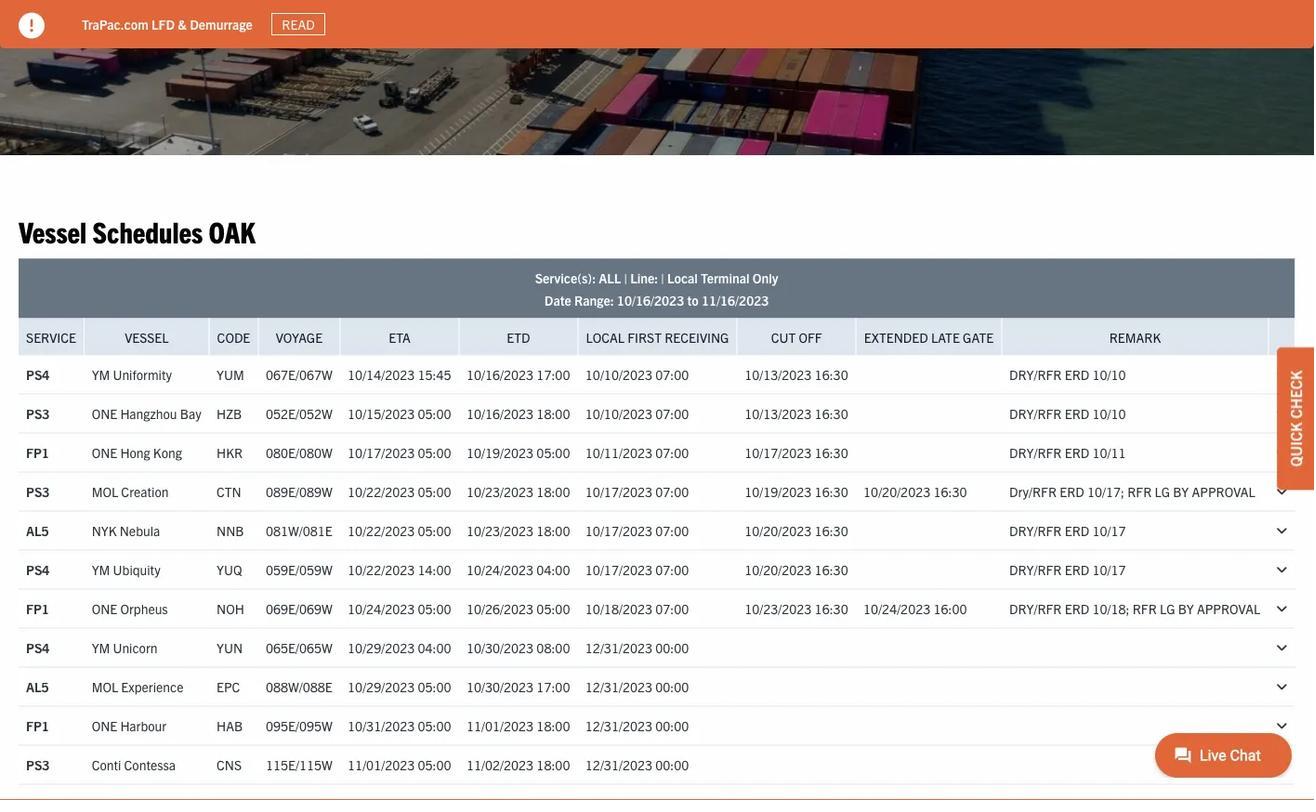 Task type: locate. For each thing, give the bounding box(es) containing it.
0 vertical spatial 10/22/2023
[[348, 483, 415, 500]]

1 10/17/2023 07:00 from the top
[[586, 483, 689, 500]]

0 vertical spatial rfr
[[1128, 483, 1152, 500]]

| right line:
[[661, 269, 664, 286]]

10/24/2023 up 10/29/2023 04:00
[[348, 600, 415, 617]]

1 dry/rfr erd 10/17 from the top
[[1009, 522, 1126, 539]]

local
[[667, 269, 698, 286], [586, 328, 625, 345]]

noh
[[217, 600, 244, 617]]

1 vertical spatial by
[[1179, 600, 1194, 617]]

2 10/17/2023 07:00 from the top
[[586, 522, 689, 539]]

3 07:00 from the top
[[656, 444, 689, 461]]

1 00:00 from the top
[[656, 639, 689, 656]]

2 10/10 from the top
[[1093, 405, 1126, 422]]

one orpheus
[[92, 600, 168, 617]]

al5
[[26, 522, 49, 539], [26, 678, 49, 695]]

16:30 up 10/17/2023 16:30
[[815, 405, 848, 422]]

18:00 up 10/24/2023 04:00
[[537, 522, 570, 539]]

1 vertical spatial 10/30/2023
[[467, 678, 534, 695]]

0 vertical spatial ym
[[92, 366, 110, 383]]

16:30 for 081w/081e
[[815, 522, 848, 539]]

0 vertical spatial fp1
[[26, 444, 49, 461]]

1 horizontal spatial |
[[661, 269, 664, 286]]

1 vertical spatial 10/19/2023
[[745, 483, 812, 500]]

05:00 down the 10/15/2023 05:00
[[418, 444, 451, 461]]

10/18/2023 07:00
[[586, 600, 689, 617]]

1 vertical spatial 10/20/2023 16:30
[[745, 522, 848, 539]]

16:30 down 10/17/2023 16:30
[[815, 483, 848, 500]]

oak
[[209, 213, 256, 249]]

0 vertical spatial ps4
[[26, 366, 50, 383]]

ym left unicorn
[[92, 639, 110, 656]]

nyk nebula
[[92, 522, 160, 539]]

10/10 for 10/16/2023 18:00
[[1093, 405, 1126, 422]]

05:00 for 081w/081e
[[418, 522, 451, 539]]

00:00 for 11/02/2023 18:00
[[656, 757, 689, 773]]

17:00 for 10/16/2023 17:00
[[537, 366, 570, 383]]

10/22/2023 05:00 up 10/22/2023 14:00 at the bottom left of the page
[[348, 522, 451, 539]]

10/10/2023 07:00 down "first"
[[586, 366, 689, 383]]

10/22/2023 05:00 for 081w/081e
[[348, 522, 451, 539]]

0 vertical spatial 10/10
[[1093, 366, 1126, 383]]

0 vertical spatial dry/rfr erd 10/10
[[1009, 366, 1126, 383]]

2 dry/rfr erd 10/17 from the top
[[1009, 561, 1126, 578]]

vessel for vessel
[[125, 328, 169, 345]]

2 10/10/2023 07:00 from the top
[[586, 405, 689, 422]]

10/14/2023
[[348, 366, 415, 383]]

4 12/31/2023 00:00 from the top
[[586, 757, 689, 773]]

0 horizontal spatial |
[[624, 269, 627, 286]]

dry/rfr erd 10/17 down dry/rfr
[[1009, 522, 1126, 539]]

10/16/2023 up 10/19/2023 05:00
[[467, 405, 534, 422]]

10/24/2023 left 16:00
[[864, 600, 931, 617]]

0 horizontal spatial local
[[586, 328, 625, 345]]

16:30 for 052e/052w
[[815, 405, 848, 422]]

18:00 for 10/20/2023 16:30
[[537, 522, 570, 539]]

1 vertical spatial 10/16/2023
[[467, 366, 534, 383]]

05:00 up 10/31/2023 05:00
[[418, 678, 451, 695]]

10/17 up 10/18;
[[1093, 561, 1126, 578]]

epc
[[217, 678, 240, 695]]

10/24/2023 for 10/24/2023 05:00
[[348, 600, 415, 617]]

10/29/2023 up 10/31/2023
[[348, 678, 415, 695]]

cns
[[217, 757, 242, 773]]

10/17 down '10/17;'
[[1093, 522, 1126, 539]]

10/22/2023 14:00
[[348, 561, 451, 578]]

10/17/2023
[[348, 444, 415, 461], [745, 444, 812, 461], [586, 483, 653, 500], [586, 522, 653, 539], [586, 561, 653, 578]]

2 one from the top
[[92, 444, 117, 461]]

mol
[[92, 483, 118, 500], [92, 678, 118, 695]]

approval for dry/rfr erd 10/18; rfr lg by approval
[[1197, 600, 1261, 617]]

1 ym from the top
[[92, 366, 110, 383]]

3 one from the top
[[92, 600, 117, 617]]

2 vertical spatial 10/20/2023 16:30
[[745, 561, 848, 578]]

0 vertical spatial dry/rfr erd 10/17
[[1009, 522, 1126, 539]]

05:00 for 089e/089w
[[418, 483, 451, 500]]

10/19/2023 down 10/17/2023 16:30
[[745, 483, 812, 500]]

1 17:00 from the top
[[537, 366, 570, 383]]

3 ym from the top
[[92, 639, 110, 656]]

04:00 up 10/26/2023 05:00
[[537, 561, 570, 578]]

10/10/2023 07:00 for 17:00
[[586, 366, 689, 383]]

0 vertical spatial 10/10/2023
[[586, 366, 653, 383]]

nebula
[[120, 522, 160, 539]]

1 vertical spatial 10/23/2023
[[467, 522, 534, 539]]

mol for mol experience
[[92, 678, 118, 695]]

2 12/31/2023 00:00 from the top
[[586, 678, 689, 695]]

al5 for nyk nebula
[[26, 522, 49, 539]]

10/11
[[1093, 444, 1126, 461]]

3 ps3 from the top
[[26, 757, 50, 773]]

05:00 down 15:45
[[418, 405, 451, 422]]

0 vertical spatial 10/29/2023
[[348, 639, 415, 656]]

1 10/13/2023 from the top
[[745, 366, 812, 383]]

mol up the nyk
[[92, 483, 118, 500]]

code
[[217, 328, 250, 345]]

18:00 down 10/19/2023 05:00
[[537, 483, 570, 500]]

2 vertical spatial 10/22/2023
[[348, 561, 415, 578]]

terminal
[[701, 269, 750, 286]]

only
[[753, 269, 778, 286]]

05:00 down 14:00
[[418, 600, 451, 617]]

ym unicorn
[[92, 639, 158, 656]]

10/20/2023 for 10/24/2023 04:00
[[745, 561, 812, 578]]

1 18:00 from the top
[[537, 405, 570, 422]]

2 ym from the top
[[92, 561, 110, 578]]

10/22/2023 up '10/24/2023 05:00'
[[348, 561, 415, 578]]

11/01/2023 down 10/31/2023
[[348, 757, 415, 773]]

0 vertical spatial 10/16/2023
[[617, 291, 684, 308]]

1 horizontal spatial 04:00
[[537, 561, 570, 578]]

05:00 for 080e/080w
[[418, 444, 451, 461]]

16:30 for 089e/089w
[[815, 483, 848, 500]]

0 vertical spatial 10/30/2023
[[467, 639, 534, 656]]

10/23/2023 for 089e/089w
[[467, 483, 534, 500]]

ym left uniformity
[[92, 366, 110, 383]]

16:30 down 10/19/2023 16:30
[[815, 522, 848, 539]]

1 vertical spatial 10/13/2023
[[745, 405, 812, 422]]

2 10/30/2023 from the top
[[467, 678, 534, 695]]

17:00 down 08:00 at the bottom
[[537, 678, 570, 695]]

11/02/2023 18:00
[[467, 757, 570, 773]]

lg right 10/18;
[[1160, 600, 1176, 617]]

10/19/2023 16:30
[[745, 483, 848, 500]]

3 00:00 from the top
[[656, 717, 689, 734]]

1 horizontal spatial 11/01/2023
[[467, 717, 534, 734]]

1 one from the top
[[92, 405, 117, 422]]

3 dry/rfr from the top
[[1009, 444, 1062, 461]]

6 07:00 from the top
[[656, 561, 689, 578]]

ps4 left ym unicorn
[[26, 639, 50, 656]]

7 07:00 from the top
[[656, 600, 689, 617]]

5 dry/rfr from the top
[[1009, 561, 1062, 578]]

1 10/22/2023 05:00 from the top
[[348, 483, 451, 500]]

3 12/31/2023 from the top
[[586, 717, 653, 734]]

2 07:00 from the top
[[656, 405, 689, 422]]

17:00
[[537, 366, 570, 383], [537, 678, 570, 695]]

0 vertical spatial 10/13/2023
[[745, 366, 812, 383]]

10/16/2023 down line:
[[617, 291, 684, 308]]

2 18:00 from the top
[[537, 483, 570, 500]]

12/31/2023 00:00 for 11/02/2023 18:00
[[586, 757, 689, 773]]

2 17:00 from the top
[[537, 678, 570, 695]]

ps4 left ym ubiquity
[[26, 561, 50, 578]]

dry/rfr erd 10/10 up 'dry/rfr erd 10/11'
[[1009, 405, 1126, 422]]

10/17 for 10/24/2023 04:00
[[1093, 561, 1126, 578]]

10/22/2023
[[348, 483, 415, 500], [348, 522, 415, 539], [348, 561, 415, 578]]

10/20/2023 16:30
[[864, 483, 967, 500], [745, 522, 848, 539], [745, 561, 848, 578]]

11/01/2023 18:00
[[467, 717, 570, 734]]

lg right '10/17;'
[[1155, 483, 1170, 500]]

1 10/30/2023 from the top
[[467, 639, 534, 656]]

10/29/2023
[[348, 639, 415, 656], [348, 678, 415, 695]]

0 horizontal spatial 10/24/2023
[[348, 600, 415, 617]]

16:30 up 10/19/2023 16:30
[[815, 444, 848, 461]]

4 07:00 from the top
[[656, 483, 689, 500]]

2 horizontal spatial 10/24/2023
[[864, 600, 931, 617]]

&
[[178, 15, 187, 32]]

1 12/31/2023 00:00 from the top
[[586, 639, 689, 656]]

2 fp1 from the top
[[26, 600, 49, 617]]

04:00 for 10/29/2023 04:00
[[418, 639, 451, 656]]

dry/rfr erd 10/17 up 10/18;
[[1009, 561, 1126, 578]]

05:00 for 069e/069w
[[418, 600, 451, 617]]

05:00 down 10/17/2023 05:00 at the left of page
[[418, 483, 451, 500]]

11/01/2023 up 11/02/2023
[[467, 717, 534, 734]]

extended
[[864, 328, 928, 345]]

095e/095w
[[266, 717, 333, 734]]

ps4 down service
[[26, 366, 50, 383]]

2 10/22/2023 from the top
[[348, 522, 415, 539]]

0 vertical spatial 10/22/2023 05:00
[[348, 483, 451, 500]]

1 vertical spatial lg
[[1160, 600, 1176, 617]]

10/23/2023
[[467, 483, 534, 500], [467, 522, 534, 539], [745, 600, 812, 617]]

1 al5 from the top
[[26, 522, 49, 539]]

one left orpheus
[[92, 600, 117, 617]]

ps3 for one hangzhou bay
[[26, 405, 50, 422]]

10/10 up 10/11
[[1093, 405, 1126, 422]]

10/16/2023
[[617, 291, 684, 308], [467, 366, 534, 383], [467, 405, 534, 422]]

mol for mol creation
[[92, 483, 118, 500]]

1 | from the left
[[624, 269, 627, 286]]

5 07:00 from the top
[[656, 522, 689, 539]]

1 vertical spatial 10/20/2023
[[745, 522, 812, 539]]

05:00 down 10/31/2023 05:00
[[418, 757, 451, 773]]

15:45
[[418, 366, 451, 383]]

2 mol from the top
[[92, 678, 118, 695]]

lg
[[1155, 483, 1170, 500], [1160, 600, 1176, 617]]

16:30 left dry/rfr
[[934, 483, 967, 500]]

0 vertical spatial al5
[[26, 522, 49, 539]]

orpheus
[[120, 600, 168, 617]]

18:00 down 10/16/2023 17:00
[[537, 405, 570, 422]]

2 al5 from the top
[[26, 678, 49, 695]]

0 vertical spatial 04:00
[[537, 561, 570, 578]]

1 vertical spatial local
[[586, 328, 625, 345]]

11/02/2023
[[467, 757, 534, 773]]

10/29/2023 04:00
[[348, 639, 451, 656]]

1 vertical spatial ps3
[[26, 483, 50, 500]]

0 vertical spatial vessel
[[19, 213, 87, 249]]

fp1
[[26, 444, 49, 461], [26, 600, 49, 617], [26, 717, 49, 734]]

04:00 up 10/29/2023 05:00
[[418, 639, 451, 656]]

rfr for 10/18;
[[1133, 600, 1157, 617]]

2 10/13/2023 from the top
[[745, 405, 812, 422]]

by for 10/18;
[[1179, 600, 1194, 617]]

0 vertical spatial by
[[1173, 483, 1189, 500]]

0 vertical spatial 10/20/2023
[[864, 483, 931, 500]]

18:00 down 11/01/2023 18:00
[[537, 757, 570, 773]]

10/10
[[1093, 366, 1126, 383], [1093, 405, 1126, 422]]

2 dry/rfr erd 10/10 from the top
[[1009, 405, 1126, 422]]

1 vertical spatial 10/10/2023 07:00
[[586, 405, 689, 422]]

05:00 for 095e/095w
[[418, 717, 451, 734]]

ym for ym uniformity
[[92, 366, 110, 383]]

1 vertical spatial 11/01/2023
[[348, 757, 415, 773]]

10/31/2023 05:00
[[348, 717, 451, 734]]

2 ps4 from the top
[[26, 561, 50, 578]]

erd for 081w/081e
[[1065, 522, 1090, 539]]

12/31/2023 00:00 for 11/01/2023 18:00
[[586, 717, 689, 734]]

10/13/2023 16:30 for 17:00
[[745, 366, 848, 383]]

hangzhou
[[120, 405, 177, 422]]

1 07:00 from the top
[[656, 366, 689, 383]]

local inside service(s): all | line: | local terminal only date range: 10/16/2023 to 11/16/2023
[[667, 269, 698, 286]]

| right all
[[624, 269, 627, 286]]

10/13/2023 for 10/16/2023 17:00
[[745, 366, 812, 383]]

1 vertical spatial dry/rfr erd 10/17
[[1009, 561, 1126, 578]]

1 12/31/2023 from the top
[[586, 639, 653, 656]]

2 10/10/2023 from the top
[[586, 405, 653, 422]]

1 vertical spatial mol
[[92, 678, 118, 695]]

dry/rfr erd 10/10 down remark
[[1009, 366, 1126, 383]]

1 vertical spatial ym
[[92, 561, 110, 578]]

2 10/13/2023 16:30 from the top
[[745, 405, 848, 422]]

etd
[[507, 328, 530, 345]]

0 vertical spatial 17:00
[[537, 366, 570, 383]]

1 dry/rfr from the top
[[1009, 366, 1062, 383]]

1 horizontal spatial 10/19/2023
[[745, 483, 812, 500]]

10/22/2023 05:00
[[348, 483, 451, 500], [348, 522, 451, 539]]

1 vertical spatial 10/22/2023 05:00
[[348, 522, 451, 539]]

1 dry/rfr erd 10/10 from the top
[[1009, 366, 1126, 383]]

2 vertical spatial fp1
[[26, 717, 49, 734]]

1 vertical spatial rfr
[[1133, 600, 1157, 617]]

1 10/17 from the top
[[1093, 522, 1126, 539]]

dry/rfr erd 10/18; rfr lg by approval
[[1009, 600, 1261, 617]]

local down range:
[[586, 328, 625, 345]]

4 dry/rfr from the top
[[1009, 522, 1062, 539]]

2 10/29/2023 from the top
[[348, 678, 415, 695]]

dry/rfr erd 10/10
[[1009, 366, 1126, 383], [1009, 405, 1126, 422]]

16:30 down off
[[815, 366, 848, 383]]

read link
[[271, 13, 326, 36]]

115e/115w
[[266, 757, 333, 773]]

12/31/2023 for 10/30/2023 17:00
[[586, 678, 653, 695]]

2 vertical spatial ym
[[92, 639, 110, 656]]

16:00
[[934, 600, 967, 617]]

0 vertical spatial 11/01/2023
[[467, 717, 534, 734]]

ym ubiquity
[[92, 561, 160, 578]]

0 vertical spatial lg
[[1155, 483, 1170, 500]]

10/19/2023 down 10/16/2023 18:00
[[467, 444, 534, 461]]

0 horizontal spatial 10/19/2023
[[467, 444, 534, 461]]

0 vertical spatial 10/20/2023 16:30
[[864, 483, 967, 500]]

one left harbour
[[92, 717, 117, 734]]

10/29/2023 for 10/29/2023 04:00
[[348, 639, 415, 656]]

10/23/2023 18:00 for 089e/089w
[[467, 483, 570, 500]]

ps3 left conti
[[26, 757, 50, 773]]

10/13/2023 down cut
[[745, 366, 812, 383]]

1 vertical spatial 10/17/2023 07:00
[[586, 522, 689, 539]]

10/22/2023 down 10/17/2023 05:00 at the left of page
[[348, 483, 415, 500]]

remark
[[1110, 328, 1161, 345]]

4 one from the top
[[92, 717, 117, 734]]

ubiquity
[[113, 561, 160, 578]]

16:30 up 10/23/2023 16:30
[[815, 561, 848, 578]]

1 horizontal spatial vessel
[[125, 328, 169, 345]]

0 vertical spatial mol
[[92, 483, 118, 500]]

10/13/2023 16:30 down cut off
[[745, 366, 848, 383]]

vessel
[[19, 213, 87, 249], [125, 328, 169, 345]]

10/22/2023 up 10/22/2023 14:00 at the bottom left of the page
[[348, 522, 415, 539]]

10/16/2023 down etd
[[467, 366, 534, 383]]

10/19/2023 for 10/19/2023 05:00
[[467, 444, 534, 461]]

10/23/2023 18:00 for 081w/081e
[[467, 522, 570, 539]]

2 vertical spatial ps3
[[26, 757, 50, 773]]

07:00 for 089e/089w
[[656, 483, 689, 500]]

0 vertical spatial 10/10/2023 07:00
[[586, 366, 689, 383]]

10/23/2023 16:30
[[745, 600, 848, 617]]

1 vertical spatial 04:00
[[418, 639, 451, 656]]

ps3 left mol creation
[[26, 483, 50, 500]]

10/24/2023 up '10/26/2023'
[[467, 561, 534, 578]]

dry/rfr erd 10/17
[[1009, 522, 1126, 539], [1009, 561, 1126, 578]]

1 vertical spatial 10/17
[[1093, 561, 1126, 578]]

10/24/2023 05:00
[[348, 600, 451, 617]]

conti contessa
[[92, 757, 176, 773]]

|
[[624, 269, 627, 286], [661, 269, 664, 286]]

18:00 down 10/30/2023 17:00
[[537, 717, 570, 734]]

10/17/2023 07:00 for 081w/081e
[[586, 522, 689, 539]]

ps4 for ym uniformity
[[26, 366, 50, 383]]

2 ps3 from the top
[[26, 483, 50, 500]]

10/22/2023 for 081w/081e
[[348, 522, 415, 539]]

first
[[628, 328, 662, 345]]

receiving
[[665, 328, 729, 345]]

04:00 for 10/24/2023 04:00
[[537, 561, 570, 578]]

0 horizontal spatial 11/01/2023
[[348, 757, 415, 773]]

rfr right '10/17;'
[[1128, 483, 1152, 500]]

2 dry/rfr from the top
[[1009, 405, 1062, 422]]

1 vertical spatial approval
[[1197, 600, 1261, 617]]

1 10/10 from the top
[[1093, 366, 1126, 383]]

approval for dry/rfr erd 10/17; rfr lg by approval
[[1192, 483, 1256, 500]]

erd for 080e/080w
[[1065, 444, 1090, 461]]

10/10 down remark
[[1093, 366, 1126, 383]]

one for one harbour
[[92, 717, 117, 734]]

by right '10/17;'
[[1173, 483, 1189, 500]]

hong
[[120, 444, 150, 461]]

uniformity
[[113, 366, 172, 383]]

3 fp1 from the top
[[26, 717, 49, 734]]

05:00 for 052e/052w
[[418, 405, 451, 422]]

1 mol from the top
[[92, 483, 118, 500]]

erd for 059e/059w
[[1065, 561, 1090, 578]]

4 00:00 from the top
[[656, 757, 689, 773]]

3 18:00 from the top
[[537, 522, 570, 539]]

10/24/2023 04:00
[[467, 561, 570, 578]]

10/30/2023 down 10/30/2023 08:00
[[467, 678, 534, 695]]

1 fp1 from the top
[[26, 444, 49, 461]]

ym left the ubiquity on the bottom
[[92, 561, 110, 578]]

one
[[92, 405, 117, 422], [92, 444, 117, 461], [92, 600, 117, 617], [92, 717, 117, 734]]

ps3 down service
[[26, 405, 50, 422]]

0 vertical spatial 10/17
[[1093, 522, 1126, 539]]

16:30 left 10/24/2023 16:00 on the bottom
[[815, 600, 848, 617]]

10/29/2023 up 10/29/2023 05:00
[[348, 639, 415, 656]]

vessel for vessel schedules oak
[[19, 213, 87, 249]]

0 vertical spatial 10/23/2023
[[467, 483, 534, 500]]

07:00 for 067e/067w
[[656, 366, 689, 383]]

10/30/2023 down '10/26/2023'
[[467, 639, 534, 656]]

0 vertical spatial ps3
[[26, 405, 50, 422]]

10/20/2023 16:30 for 18:00
[[745, 522, 848, 539]]

10/24/2023 for 10/24/2023 16:00
[[864, 600, 931, 617]]

1 10/10/2023 from the top
[[586, 366, 653, 383]]

1 10/22/2023 from the top
[[348, 483, 415, 500]]

local up the to
[[667, 269, 698, 286]]

1 vertical spatial fp1
[[26, 600, 49, 617]]

fp1 for one hong kong
[[26, 444, 49, 461]]

10/10/2023 07:00 up 10/11/2023 07:00
[[586, 405, 689, 422]]

10/24/2023 for 10/24/2023 04:00
[[467, 561, 534, 578]]

contessa
[[124, 757, 176, 773]]

2 00:00 from the top
[[656, 678, 689, 695]]

1 vertical spatial 10/29/2023
[[348, 678, 415, 695]]

3 ps4 from the top
[[26, 639, 50, 656]]

2 vertical spatial ps4
[[26, 639, 50, 656]]

10/17/2023 07:00
[[586, 483, 689, 500], [586, 522, 689, 539], [586, 561, 689, 578]]

0 horizontal spatial 04:00
[[418, 639, 451, 656]]

rfr right 10/18;
[[1133, 600, 1157, 617]]

10/17;
[[1088, 483, 1125, 500]]

mol down ym unicorn
[[92, 678, 118, 695]]

2 vertical spatial 10/16/2023
[[467, 405, 534, 422]]

2 10/23/2023 18:00 from the top
[[467, 522, 570, 539]]

range:
[[574, 291, 614, 308]]

0 horizontal spatial vessel
[[19, 213, 87, 249]]

1 vertical spatial 10/10/2023
[[586, 405, 653, 422]]

05:00 down 10/29/2023 05:00
[[418, 717, 451, 734]]

3 10/22/2023 from the top
[[348, 561, 415, 578]]

17:00 up 10/16/2023 18:00
[[537, 366, 570, 383]]

10/10 for 10/16/2023 17:00
[[1093, 366, 1126, 383]]

dry/rfr for 10/19/2023 05:00
[[1009, 444, 1062, 461]]

12/31/2023 00:00
[[586, 639, 689, 656], [586, 678, 689, 695], [586, 717, 689, 734], [586, 757, 689, 773]]

10/23/2023 18:00 down 10/19/2023 05:00
[[467, 483, 570, 500]]

3 12/31/2023 00:00 from the top
[[586, 717, 689, 734]]

one left hong at the left of page
[[92, 444, 117, 461]]

1 10/29/2023 from the top
[[348, 639, 415, 656]]

1 vertical spatial 17:00
[[537, 678, 570, 695]]

1 vertical spatial al5
[[26, 678, 49, 695]]

1 10/23/2023 18:00 from the top
[[467, 483, 570, 500]]

10/13/2023 for 10/16/2023 18:00
[[745, 405, 812, 422]]

10/23/2023 for 081w/081e
[[467, 522, 534, 539]]

2 vertical spatial 10/20/2023
[[745, 561, 812, 578]]

10/22/2023 05:00 down 10/17/2023 05:00 at the left of page
[[348, 483, 451, 500]]

6 dry/rfr from the top
[[1009, 600, 1062, 617]]

by right 10/18;
[[1179, 600, 1194, 617]]

0 vertical spatial 10/19/2023
[[467, 444, 534, 461]]

eta
[[389, 328, 411, 345]]

1 horizontal spatial 10/24/2023
[[467, 561, 534, 578]]

1 horizontal spatial local
[[667, 269, 698, 286]]

one left hangzhou at the left bottom
[[92, 405, 117, 422]]

10/10/2023 down "first"
[[586, 366, 653, 383]]

1 vertical spatial ps4
[[26, 561, 50, 578]]

2 10/17 from the top
[[1093, 561, 1126, 578]]

10/11/2023
[[586, 444, 653, 461]]

4 12/31/2023 from the top
[[586, 757, 653, 773]]

0 vertical spatial local
[[667, 269, 698, 286]]

10/13/2023
[[745, 366, 812, 383], [745, 405, 812, 422]]

approval
[[1192, 483, 1256, 500], [1197, 600, 1261, 617]]

1 ps4 from the top
[[26, 366, 50, 383]]

10/18;
[[1093, 600, 1130, 617]]

1 vertical spatial 10/13/2023 16:30
[[745, 405, 848, 422]]

0 vertical spatial 10/13/2023 16:30
[[745, 366, 848, 383]]

1 vertical spatial 10/10
[[1093, 405, 1126, 422]]

10/10/2023 up 10/11/2023
[[586, 405, 653, 422]]

2 vertical spatial 10/17/2023 07:00
[[586, 561, 689, 578]]

erd for 052e/052w
[[1065, 405, 1090, 422]]

0 vertical spatial approval
[[1192, 483, 1256, 500]]

1 ps3 from the top
[[26, 405, 50, 422]]

2 12/31/2023 from the top
[[586, 678, 653, 695]]

3 10/17/2023 07:00 from the top
[[586, 561, 689, 578]]

1 vertical spatial dry/rfr erd 10/10
[[1009, 405, 1126, 422]]

10/10/2023 07:00 for 18:00
[[586, 405, 689, 422]]

mol experience
[[92, 678, 184, 695]]

1 10/13/2023 16:30 from the top
[[745, 366, 848, 383]]

1 vertical spatial vessel
[[125, 328, 169, 345]]

10/13/2023 16:30 up 10/17/2023 16:30
[[745, 405, 848, 422]]

2 10/22/2023 05:00 from the top
[[348, 522, 451, 539]]

05:00 up 14:00
[[418, 522, 451, 539]]

16:30 for 067e/067w
[[815, 366, 848, 383]]

1 10/10/2023 07:00 from the top
[[586, 366, 689, 383]]

dry/rfr erd 10/17 for 10/23/2023 18:00
[[1009, 522, 1126, 539]]

16:30
[[815, 366, 848, 383], [815, 405, 848, 422], [815, 444, 848, 461], [815, 483, 848, 500], [934, 483, 967, 500], [815, 522, 848, 539], [815, 561, 848, 578], [815, 600, 848, 617]]

10/23/2023 18:00 up 10/24/2023 04:00
[[467, 522, 570, 539]]

10/13/2023 16:30
[[745, 366, 848, 383], [745, 405, 848, 422]]

1 vertical spatial 10/22/2023
[[348, 522, 415, 539]]

10/31/2023
[[348, 717, 415, 734]]

date
[[545, 291, 571, 308]]

0 vertical spatial 10/17/2023 07:00
[[586, 483, 689, 500]]

0 vertical spatial 10/23/2023 18:00
[[467, 483, 570, 500]]

10/13/2023 up 10/17/2023 16:30
[[745, 405, 812, 422]]

1 vertical spatial 10/23/2023 18:00
[[467, 522, 570, 539]]



Task type: vqa. For each thing, say whether or not it's contained in the screenshot.


Task type: describe. For each thing, give the bounding box(es) containing it.
yun
[[217, 639, 243, 656]]

vessel schedules oak
[[19, 213, 256, 249]]

11/01/2023 for 11/01/2023 05:00
[[348, 757, 415, 773]]

10/16/2023 18:00
[[467, 405, 570, 422]]

harbour
[[120, 717, 167, 734]]

lg for 10/18;
[[1160, 600, 1176, 617]]

18:00 for 10/19/2023 16:30
[[537, 483, 570, 500]]

off
[[799, 328, 822, 345]]

07:00 for 081w/081e
[[656, 522, 689, 539]]

10/30/2023 08:00
[[467, 639, 570, 656]]

05:00 for 115e/115w
[[418, 757, 451, 773]]

nnb
[[217, 522, 244, 539]]

late
[[931, 328, 960, 345]]

dry/rfr
[[1009, 483, 1057, 500]]

al5 for mol experience
[[26, 678, 49, 695]]

10/16/2023 for 10/16/2023 17:00
[[467, 366, 534, 383]]

service(s): all | line: | local terminal only date range: 10/16/2023 to 11/16/2023
[[535, 269, 778, 308]]

erd for 067e/067w
[[1065, 366, 1090, 383]]

rfr for 10/17;
[[1128, 483, 1152, 500]]

10/17/2023 for 089e/089w
[[586, 483, 653, 500]]

unicorn
[[113, 639, 158, 656]]

all
[[599, 269, 621, 286]]

to
[[687, 291, 699, 308]]

12/31/2023 for 11/01/2023 18:00
[[586, 717, 653, 734]]

10/30/2023 for 10/30/2023 17:00
[[467, 678, 534, 695]]

10/11/2023 07:00
[[586, 444, 689, 461]]

ym for ym unicorn
[[92, 639, 110, 656]]

05:00 down 10/16/2023 18:00
[[537, 444, 570, 461]]

cut
[[771, 328, 796, 345]]

00:00 for 11/01/2023 18:00
[[656, 717, 689, 734]]

local first receiving
[[586, 328, 729, 345]]

ym uniformity
[[92, 366, 172, 383]]

10/17/2023 07:00 for 089e/089w
[[586, 483, 689, 500]]

067e/067w
[[266, 366, 333, 383]]

10/13/2023 16:30 for 18:00
[[745, 405, 848, 422]]

quick check link
[[1277, 347, 1314, 490]]

fp1 for one harbour
[[26, 717, 49, 734]]

one for one hong kong
[[92, 444, 117, 461]]

07:00 for 069e/069w
[[656, 600, 689, 617]]

2 vertical spatial 10/23/2023
[[745, 600, 812, 617]]

12/31/2023 for 11/02/2023 18:00
[[586, 757, 653, 773]]

05:00 for 088w/088e
[[418, 678, 451, 695]]

10/29/2023 05:00
[[348, 678, 451, 695]]

cut off
[[771, 328, 822, 345]]

dry/rfr for 10/16/2023 17:00
[[1009, 366, 1062, 383]]

10/16/2023 for 10/16/2023 18:00
[[467, 405, 534, 422]]

dry/rfr erd 10/17; rfr lg by approval
[[1009, 483, 1256, 500]]

00:00 for 10/30/2023 08:00
[[656, 639, 689, 656]]

10/30/2023 17:00
[[467, 678, 570, 695]]

10/17/2023 for 059e/059w
[[586, 561, 653, 578]]

10/14/2023 15:45
[[348, 366, 451, 383]]

10/15/2023 05:00
[[348, 405, 451, 422]]

10/10/2023 for 17:00
[[586, 366, 653, 383]]

ps4 for ym ubiquity
[[26, 561, 50, 578]]

experience
[[121, 678, 184, 695]]

kong
[[153, 444, 182, 461]]

00:00 for 10/30/2023 17:00
[[656, 678, 689, 695]]

dry/rfr erd 10/10 for 10/16/2023 17:00
[[1009, 366, 1126, 383]]

ps4 for ym unicorn
[[26, 639, 50, 656]]

12/31/2023 00:00 for 10/30/2023 17:00
[[586, 678, 689, 695]]

10/17/2023 05:00
[[348, 444, 451, 461]]

demurrage
[[190, 15, 253, 32]]

ps3 for conti contessa
[[26, 757, 50, 773]]

ps3 for mol creation
[[26, 483, 50, 500]]

10/15/2023
[[348, 405, 415, 422]]

one for one hangzhou bay
[[92, 405, 117, 422]]

10/16/2023 inside service(s): all | line: | local terminal only date range: 10/16/2023 to 11/16/2023
[[617, 291, 684, 308]]

17:00 for 10/30/2023 17:00
[[537, 678, 570, 695]]

052e/052w
[[266, 405, 333, 422]]

hab
[[217, 717, 243, 734]]

11/01/2023 for 11/01/2023 18:00
[[467, 717, 534, 734]]

by for 10/17;
[[1173, 483, 1189, 500]]

one harbour
[[92, 717, 167, 734]]

trapac.com
[[82, 15, 149, 32]]

read
[[282, 16, 315, 33]]

10/24/2023 16:00
[[864, 600, 967, 617]]

10/18/2023
[[586, 600, 653, 617]]

07:00 for 080e/080w
[[656, 444, 689, 461]]

lfd
[[152, 15, 175, 32]]

10/17/2023 16:30
[[745, 444, 848, 461]]

dry/rfr for 10/26/2023 05:00
[[1009, 600, 1062, 617]]

2 | from the left
[[661, 269, 664, 286]]

10/16/2023 17:00
[[467, 366, 570, 383]]

dry/rfr for 10/23/2023 18:00
[[1009, 522, 1062, 539]]

fp1 for one orpheus
[[26, 600, 49, 617]]

quick check
[[1287, 371, 1305, 467]]

10/29/2023 for 10/29/2023 05:00
[[348, 678, 415, 695]]

line:
[[630, 269, 658, 286]]

lg for 10/17;
[[1155, 483, 1170, 500]]

nyk
[[92, 522, 117, 539]]

4 18:00 from the top
[[537, 717, 570, 734]]

10/22/2023 for 059e/059w
[[348, 561, 415, 578]]

ctn
[[217, 483, 241, 500]]

07:00 for 052e/052w
[[656, 405, 689, 422]]

10/17/2023 for 081w/081e
[[586, 522, 653, 539]]

mol creation
[[92, 483, 169, 500]]

089e/089w
[[266, 483, 333, 500]]

service
[[26, 328, 76, 345]]

10/10/2023 for 18:00
[[586, 405, 653, 422]]

erd for 089e/089w
[[1060, 483, 1085, 500]]

ym for ym ubiquity
[[92, 561, 110, 578]]

extended late gate
[[864, 328, 994, 345]]

16:30 for 059e/059w
[[815, 561, 848, 578]]

hkr
[[217, 444, 243, 461]]

gate
[[963, 328, 994, 345]]

05:00 up 08:00 at the bottom
[[537, 600, 570, 617]]

10/17/2023 07:00 for 059e/059w
[[586, 561, 689, 578]]

069e/069w
[[266, 600, 333, 617]]

07:00 for 059e/059w
[[656, 561, 689, 578]]

088w/088e
[[266, 678, 333, 695]]

11/01/2023 05:00
[[348, 757, 451, 773]]

18:00 for 10/13/2023 16:30
[[537, 405, 570, 422]]

creation
[[121, 483, 169, 500]]

10/26/2023 05:00
[[467, 600, 570, 617]]

one hangzhou bay
[[92, 405, 201, 422]]

dry/rfr for 10/16/2023 18:00
[[1009, 405, 1062, 422]]

10/20/2023 for 10/23/2023 18:00
[[745, 522, 812, 539]]

yum
[[217, 366, 244, 383]]

11/16/2023
[[702, 291, 769, 308]]

5 18:00 from the top
[[537, 757, 570, 773]]

yuq
[[217, 561, 242, 578]]

check
[[1287, 371, 1305, 419]]

dry/rfr for 10/24/2023 04:00
[[1009, 561, 1062, 578]]

dry/rfr erd 10/10 for 10/16/2023 18:00
[[1009, 405, 1126, 422]]

14:00
[[418, 561, 451, 578]]

10/17 for 10/23/2023 18:00
[[1093, 522, 1126, 539]]

trapac.com lfd & demurrage
[[82, 15, 253, 32]]

059e/059w
[[266, 561, 333, 578]]

10/20/2023 16:30 for 04:00
[[745, 561, 848, 578]]

12/31/2023 for 10/30/2023 08:00
[[586, 639, 653, 656]]

16:30 for 069e/069w
[[815, 600, 848, 617]]

10/22/2023 for 089e/089w
[[348, 483, 415, 500]]

10/19/2023 for 10/19/2023 16:30
[[745, 483, 812, 500]]

solid image
[[19, 13, 45, 39]]



